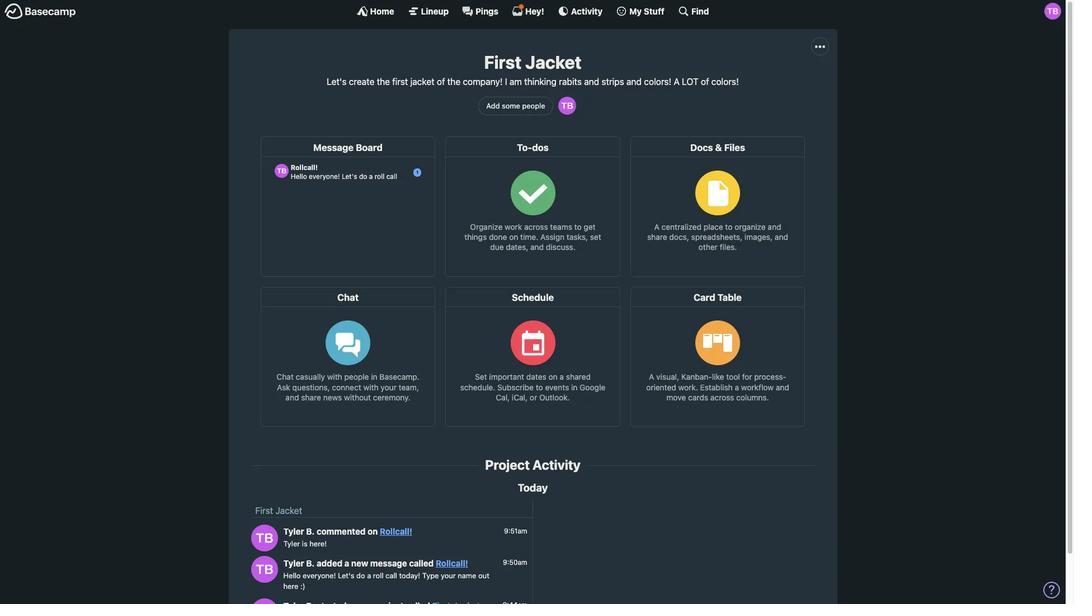 Task type: describe. For each thing, give the bounding box(es) containing it.
tyler b. commented on rollcall!
[[284, 527, 413, 537]]

0 vertical spatial a
[[345, 559, 350, 569]]

jacket for first jacket let's create the first jacket of the company! i am thinking rabits and strips and colors! a lot of colors!
[[526, 52, 582, 73]]

add some people link
[[479, 97, 553, 115]]

is
[[302, 540, 308, 549]]

1 the from the left
[[377, 77, 390, 87]]

out
[[479, 571, 490, 580]]

1 and from the left
[[584, 77, 600, 87]]

find
[[692, 6, 710, 16]]

today!
[[399, 571, 421, 580]]

rollcall! link for tyler b. commented on
[[380, 527, 413, 537]]

2 colors! from the left
[[712, 77, 739, 87]]

tyler is here!
[[284, 540, 327, 549]]

project activity
[[485, 457, 581, 473]]

1 horizontal spatial tyler black image
[[1045, 3, 1062, 20]]

1 colors! from the left
[[644, 77, 672, 87]]

1 of from the left
[[437, 77, 445, 87]]

9:51am
[[504, 527, 528, 536]]

2 the from the left
[[448, 77, 461, 87]]

hello
[[284, 571, 301, 580]]

first jacket link
[[256, 506, 302, 516]]

tyler black image for tyler b. added a new message called rollcall!
[[251, 557, 278, 583]]

b. for added
[[306, 559, 315, 569]]

project
[[485, 457, 530, 473]]

1 vertical spatial activity
[[533, 457, 581, 473]]

jacket for first jacket
[[276, 506, 302, 516]]

message
[[371, 559, 407, 569]]

today
[[518, 482, 548, 494]]

lineup link
[[408, 6, 449, 17]]

a
[[674, 77, 680, 87]]

company!
[[463, 77, 503, 87]]

lot
[[682, 77, 699, 87]]

tyler for tyler is here!
[[284, 540, 300, 549]]

find button
[[678, 6, 710, 17]]

b. for commented
[[306, 527, 315, 537]]

:)
[[301, 582, 305, 591]]

my stuff
[[630, 6, 665, 16]]

commented
[[317, 527, 366, 537]]

let's for first
[[327, 77, 347, 87]]

first for first jacket
[[256, 506, 273, 516]]

switch accounts image
[[4, 3, 76, 20]]

let's for hello
[[338, 571, 355, 580]]

a inside hello everyone! let's do a roll call today! type your name out here :)
[[367, 571, 371, 580]]

2 of from the left
[[701, 77, 710, 87]]

called
[[409, 559, 434, 569]]

hello everyone! let's do a roll call today! type your name out here :)
[[284, 571, 490, 591]]

first for first jacket let's create the first jacket of the company! i am thinking rabits and strips and colors! a lot of colors!
[[485, 52, 522, 73]]

here!
[[310, 540, 327, 549]]

9:44am element
[[503, 601, 528, 605]]

main element
[[0, 0, 1066, 22]]

call
[[386, 571, 397, 580]]

2 and from the left
[[627, 77, 642, 87]]

strips
[[602, 77, 625, 87]]



Task type: vqa. For each thing, say whether or not it's contained in the screenshot.
Keyboard shortcut: ⌘ + / image at the right top of page
no



Task type: locate. For each thing, give the bounding box(es) containing it.
and left strips
[[584, 77, 600, 87]]

first jacket
[[256, 506, 302, 516]]

tyler up is at the bottom of the page
[[284, 527, 304, 537]]

0 vertical spatial tyler black image
[[1045, 3, 1062, 20]]

my
[[630, 6, 642, 16]]

everyone!
[[303, 571, 336, 580]]

do
[[357, 571, 365, 580]]

0 horizontal spatial rollcall!
[[380, 527, 413, 537]]

1 vertical spatial rollcall!
[[436, 559, 468, 569]]

1 vertical spatial b.
[[306, 559, 315, 569]]

1 horizontal spatial and
[[627, 77, 642, 87]]

activity link
[[558, 6, 603, 17]]

1 horizontal spatial rollcall!
[[436, 559, 468, 569]]

name
[[458, 571, 477, 580]]

my stuff button
[[616, 6, 665, 17]]

1 vertical spatial a
[[367, 571, 371, 580]]

tyler black image
[[1045, 3, 1062, 20], [559, 97, 576, 115]]

9:50am
[[503, 559, 528, 567]]

1 tyler from the top
[[284, 527, 304, 537]]

2 tyler from the top
[[284, 540, 300, 549]]

the
[[377, 77, 390, 87], [448, 77, 461, 87]]

jacket up thinking
[[526, 52, 582, 73]]

tyler for tyler b. added a new message called rollcall!
[[284, 559, 304, 569]]

activity
[[571, 6, 603, 16], [533, 457, 581, 473]]

tyler up 'hello'
[[284, 559, 304, 569]]

jacket
[[411, 77, 435, 87]]

colors! left a
[[644, 77, 672, 87]]

tyler b. added a new message called rollcall!
[[284, 559, 468, 569]]

your
[[441, 571, 456, 580]]

rollcall!
[[380, 527, 413, 537], [436, 559, 468, 569]]

first
[[393, 77, 408, 87]]

1 horizontal spatial of
[[701, 77, 710, 87]]

0 vertical spatial rollcall! link
[[380, 527, 413, 537]]

of right lot
[[701, 77, 710, 87]]

added
[[317, 559, 343, 569]]

1 vertical spatial tyler
[[284, 540, 300, 549]]

1 horizontal spatial colors!
[[712, 77, 739, 87]]

1 horizontal spatial the
[[448, 77, 461, 87]]

tyler black image left 'hello'
[[251, 557, 278, 583]]

first
[[485, 52, 522, 73], [256, 506, 273, 516]]

jacket inside first jacket let's create the first jacket of the company! i am thinking rabits and strips and colors! a lot of colors!
[[526, 52, 582, 73]]

1 horizontal spatial rollcall! link
[[436, 559, 468, 569]]

am
[[510, 77, 522, 87]]

0 vertical spatial first
[[485, 52, 522, 73]]

rollcall! right on
[[380, 527, 413, 537]]

rollcall! link right on
[[380, 527, 413, 537]]

0 horizontal spatial and
[[584, 77, 600, 87]]

home link
[[357, 6, 394, 17]]

0 vertical spatial activity
[[571, 6, 603, 16]]

1 vertical spatial jacket
[[276, 506, 302, 516]]

jacket up is at the bottom of the page
[[276, 506, 302, 516]]

here
[[284, 582, 299, 591]]

9:51am element
[[504, 527, 528, 536]]

let's left create
[[327, 77, 347, 87]]

2 vertical spatial tyler
[[284, 559, 304, 569]]

activity up the today
[[533, 457, 581, 473]]

1 vertical spatial let's
[[338, 571, 355, 580]]

a left new
[[345, 559, 350, 569]]

0 horizontal spatial rollcall! link
[[380, 527, 413, 537]]

rabits
[[559, 77, 582, 87]]

type
[[423, 571, 439, 580]]

2 tyler black image from the top
[[251, 557, 278, 583]]

tyler black image down first jacket link
[[251, 525, 278, 552]]

the left first
[[377, 77, 390, 87]]

a
[[345, 559, 350, 569], [367, 571, 371, 580]]

0 vertical spatial let's
[[327, 77, 347, 87]]

the left company!
[[448, 77, 461, 87]]

home
[[370, 6, 394, 16]]

colors!
[[644, 77, 672, 87], [712, 77, 739, 87]]

9:50am element
[[503, 559, 528, 567]]

tyler for tyler b. commented on rollcall!
[[284, 527, 304, 537]]

0 horizontal spatial tyler black image
[[559, 97, 576, 115]]

rollcall! link for tyler b. added a new message called
[[436, 559, 468, 569]]

tyler left is at the bottom of the page
[[284, 540, 300, 549]]

let's inside first jacket let's create the first jacket of the company! i am thinking rabits and strips and colors! a lot of colors!
[[327, 77, 347, 87]]

first jacket let's create the first jacket of the company! i am thinking rabits and strips and colors! a lot of colors!
[[327, 52, 739, 87]]

0 vertical spatial b.
[[306, 527, 315, 537]]

1 b. from the top
[[306, 527, 315, 537]]

b.
[[306, 527, 315, 537], [306, 559, 315, 569]]

colors! right lot
[[712, 77, 739, 87]]

of
[[437, 77, 445, 87], [701, 77, 710, 87]]

roll
[[373, 571, 384, 580]]

0 vertical spatial jacket
[[526, 52, 582, 73]]

2 b. from the top
[[306, 559, 315, 569]]

let's inside hello everyone! let's do a roll call today! type your name out here :)
[[338, 571, 355, 580]]

hey!
[[526, 6, 545, 16]]

i
[[505, 77, 508, 87]]

activity left the my
[[571, 6, 603, 16]]

1 tyler black image from the top
[[251, 525, 278, 552]]

activity inside main element
[[571, 6, 603, 16]]

new
[[352, 559, 369, 569]]

1 vertical spatial tyler black image
[[251, 557, 278, 583]]

pings button
[[462, 6, 499, 17]]

0 vertical spatial tyler
[[284, 527, 304, 537]]

thinking
[[525, 77, 557, 87]]

1 horizontal spatial jacket
[[526, 52, 582, 73]]

tyler black image
[[251, 525, 278, 552], [251, 557, 278, 583]]

people
[[523, 101, 546, 110]]

1 vertical spatial tyler black image
[[559, 97, 576, 115]]

0 horizontal spatial the
[[377, 77, 390, 87]]

0 vertical spatial tyler black image
[[251, 525, 278, 552]]

pings
[[476, 6, 499, 16]]

tyler
[[284, 527, 304, 537], [284, 540, 300, 549], [284, 559, 304, 569]]

1 vertical spatial first
[[256, 506, 273, 516]]

b. up everyone!
[[306, 559, 315, 569]]

add
[[487, 101, 500, 110]]

0 horizontal spatial colors!
[[644, 77, 672, 87]]

let's left do
[[338, 571, 355, 580]]

rollcall! up your
[[436, 559, 468, 569]]

0 horizontal spatial first
[[256, 506, 273, 516]]

lineup
[[421, 6, 449, 16]]

jacket
[[526, 52, 582, 73], [276, 506, 302, 516]]

some
[[502, 101, 521, 110]]

3 tyler from the top
[[284, 559, 304, 569]]

and
[[584, 77, 600, 87], [627, 77, 642, 87]]

create
[[349, 77, 375, 87]]

and right strips
[[627, 77, 642, 87]]

a right do
[[367, 571, 371, 580]]

1 vertical spatial rollcall! link
[[436, 559, 468, 569]]

hey! button
[[512, 4, 545, 17]]

0 horizontal spatial jacket
[[276, 506, 302, 516]]

on
[[368, 527, 378, 537]]

rollcall! link up your
[[436, 559, 468, 569]]

0 vertical spatial rollcall!
[[380, 527, 413, 537]]

0 horizontal spatial a
[[345, 559, 350, 569]]

first inside first jacket let's create the first jacket of the company! i am thinking rabits and strips and colors! a lot of colors!
[[485, 52, 522, 73]]

tyler black image for tyler b. commented on rollcall!
[[251, 525, 278, 552]]

let's
[[327, 77, 347, 87], [338, 571, 355, 580]]

add some people
[[487, 101, 546, 110]]

stuff
[[644, 6, 665, 16]]

1 horizontal spatial first
[[485, 52, 522, 73]]

0 horizontal spatial of
[[437, 77, 445, 87]]

b. up tyler is here! on the bottom
[[306, 527, 315, 537]]

rollcall! link
[[380, 527, 413, 537], [436, 559, 468, 569]]

1 horizontal spatial a
[[367, 571, 371, 580]]

of right jacket
[[437, 77, 445, 87]]



